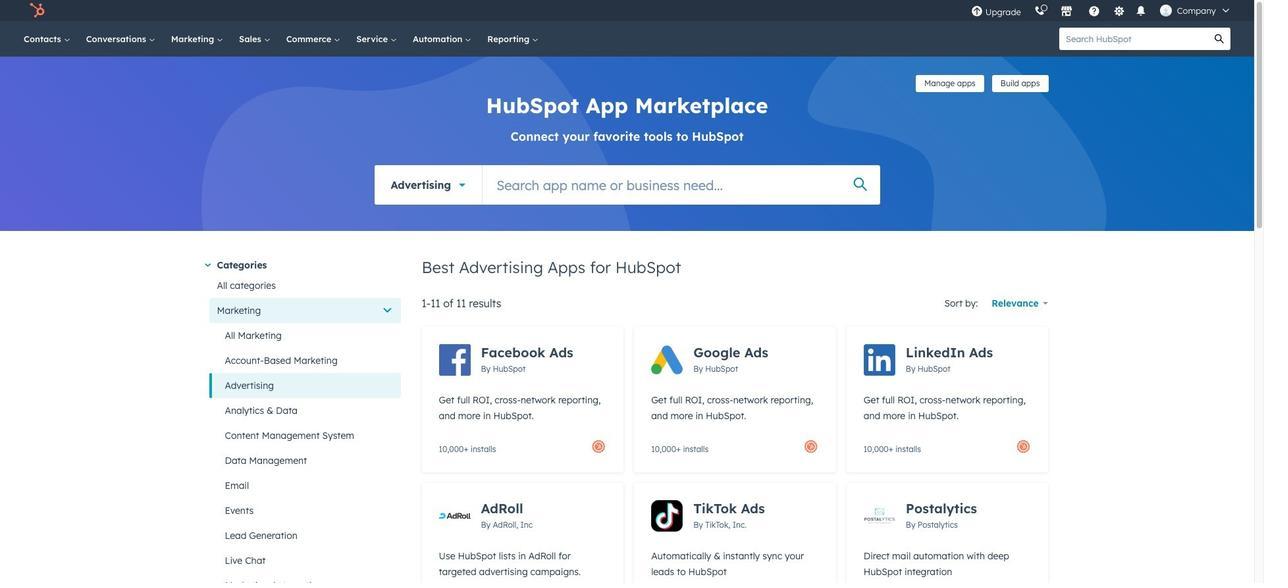 Task type: vqa. For each thing, say whether or not it's contained in the screenshot.
'menu'
yes



Task type: locate. For each thing, give the bounding box(es) containing it.
caret image
[[205, 264, 211, 267]]

Search HubSpot search field
[[1060, 28, 1209, 50]]

menu
[[965, 0, 1239, 21]]

jacob simon image
[[1160, 5, 1172, 16]]



Task type: describe. For each thing, give the bounding box(es) containing it.
marketplaces image
[[1061, 6, 1073, 18]]

Search app name or business need... search field
[[483, 165, 880, 205]]



